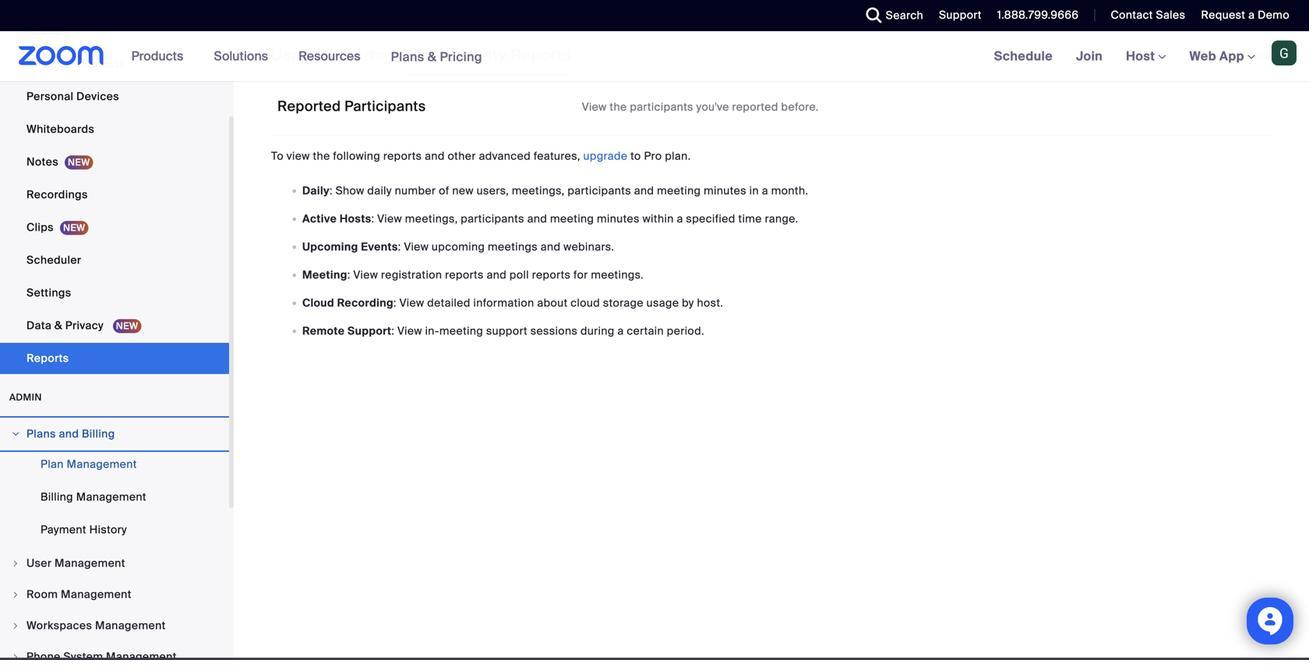Task type: locate. For each thing, give the bounding box(es) containing it.
meetings.
[[591, 268, 644, 282]]

user left activity at top
[[409, 45, 445, 65]]

1 vertical spatial support
[[348, 324, 392, 338]]

1 vertical spatial personal
[[26, 89, 74, 104]]

1 horizontal spatial meetings,
[[512, 183, 565, 198]]

plan management link
[[0, 449, 229, 480]]

zoom logo image
[[19, 46, 104, 65]]

reports inside personal menu menu
[[26, 351, 69, 366]]

0 vertical spatial plans
[[391, 49, 424, 65]]

0 vertical spatial meetings,
[[512, 183, 565, 198]]

reports down upcoming events : view upcoming meetings and webinars.
[[445, 268, 484, 282]]

& left pricing
[[428, 49, 437, 65]]

1 vertical spatial user
[[26, 556, 52, 570]]

right image inside the plans and billing menu item
[[11, 429, 20, 439]]

meetings
[[488, 239, 538, 254]]

side navigation navigation
[[0, 0, 234, 660]]

: up registration at top left
[[398, 239, 401, 254]]

1 horizontal spatial the
[[610, 100, 627, 114]]

range.
[[765, 211, 798, 226]]

participants up the pro at the top of page
[[630, 100, 694, 114]]

history
[[89, 523, 127, 537]]

0 vertical spatial billing
[[82, 427, 115, 441]]

& inside product information navigation
[[428, 49, 437, 65]]

document link
[[1216, 35, 1272, 76]]

view for meetings
[[404, 239, 429, 254]]

management inside "link"
[[67, 457, 137, 471]]

reports
[[324, 45, 384, 65], [511, 45, 571, 65], [26, 351, 69, 366]]

1 horizontal spatial &
[[428, 49, 437, 65]]

0 vertical spatial support
[[939, 8, 982, 22]]

room management menu item
[[0, 580, 229, 609]]

0 horizontal spatial user
[[26, 556, 52, 570]]

the right view
[[313, 149, 330, 163]]

user for user activity reports
[[409, 45, 445, 65]]

1 vertical spatial participants
[[568, 183, 631, 198]]

personal up whiteboards
[[26, 89, 74, 104]]

: for hosts
[[371, 211, 374, 226]]

0 horizontal spatial billing
[[41, 490, 73, 504]]

notes link
[[0, 147, 229, 178]]

banner containing products
[[0, 31, 1309, 82]]

0 horizontal spatial reports
[[26, 351, 69, 366]]

meeting down detailed
[[439, 324, 483, 338]]

& right data
[[54, 318, 62, 333]]

user management
[[26, 556, 125, 570]]

1 horizontal spatial support
[[939, 8, 982, 22]]

a left demo
[[1249, 8, 1255, 22]]

view down daily
[[377, 211, 402, 226]]

participants down users, at the top left of the page
[[461, 211, 524, 226]]

pricing
[[440, 49, 482, 65]]

right image inside 'user management' menu item
[[11, 559, 20, 568]]

user inside tabs of report home "tab list"
[[409, 45, 445, 65]]

banner
[[0, 31, 1309, 82]]

plans inside product information navigation
[[391, 49, 424, 65]]

& inside the data & privacy "link"
[[54, 318, 62, 333]]

management
[[67, 457, 137, 471], [76, 490, 146, 504], [55, 556, 125, 570], [61, 587, 132, 602], [95, 618, 166, 633]]

user
[[409, 45, 445, 65], [26, 556, 52, 570]]

view up upgrade
[[582, 100, 607, 114]]

reports
[[383, 149, 422, 163], [445, 268, 484, 282], [532, 268, 571, 282]]

payment
[[41, 523, 86, 537]]

participants
[[630, 100, 694, 114], [568, 183, 631, 198], [461, 211, 524, 226]]

products
[[131, 48, 183, 64]]

plans for plans and billing
[[26, 427, 56, 441]]

meeting down daily : show daily number of new users, meetings, participants and meeting minutes in a month.
[[550, 211, 594, 226]]

right image for workspaces management
[[11, 621, 20, 630]]

view left in-
[[397, 324, 422, 338]]

usage reports link
[[271, 35, 384, 76]]

minutes
[[704, 183, 747, 198], [597, 211, 640, 226]]

information
[[473, 296, 534, 310]]

1 vertical spatial plans
[[26, 427, 56, 441]]

2 vertical spatial meeting
[[439, 324, 483, 338]]

view up registration at top left
[[404, 239, 429, 254]]

personal down phone
[[26, 57, 74, 71]]

events
[[361, 239, 398, 254]]

contact
[[1111, 8, 1153, 22]]

1 vertical spatial meeting
[[550, 211, 594, 226]]

to
[[271, 149, 284, 163]]

:
[[330, 183, 333, 198], [371, 211, 374, 226], [398, 239, 401, 254], [347, 268, 350, 282], [394, 296, 397, 310], [392, 324, 395, 338]]

before.
[[781, 100, 819, 114]]

and left other
[[425, 149, 445, 163]]

1 vertical spatial meetings,
[[405, 211, 458, 226]]

: left show
[[330, 183, 333, 198]]

1 horizontal spatial minutes
[[704, 183, 747, 198]]

1 vertical spatial the
[[313, 149, 330, 163]]

management for billing management
[[76, 490, 146, 504]]

user for user management
[[26, 556, 52, 570]]

phone
[[26, 24, 61, 38]]

web app
[[1190, 48, 1245, 64]]

0 horizontal spatial support
[[348, 324, 392, 338]]

plan.
[[665, 149, 691, 163]]

support down recording
[[348, 324, 392, 338]]

plans inside menu item
[[26, 427, 56, 441]]

2 personal from the top
[[26, 89, 74, 104]]

1 horizontal spatial billing
[[82, 427, 115, 441]]

admin menu menu
[[0, 419, 229, 660]]

1 right image from the top
[[11, 429, 20, 439]]

0 horizontal spatial &
[[54, 318, 62, 333]]

1 horizontal spatial meeting
[[550, 211, 594, 226]]

1 vertical spatial &
[[54, 318, 62, 333]]

certain
[[627, 324, 664, 338]]

1 horizontal spatial reports
[[445, 268, 484, 282]]

app
[[1220, 48, 1245, 64]]

0 horizontal spatial the
[[313, 149, 330, 163]]

reports link
[[0, 343, 229, 374]]

host.
[[697, 296, 723, 310]]

minutes left within
[[597, 211, 640, 226]]

a right during
[[618, 324, 624, 338]]

participants down upgrade link
[[568, 183, 631, 198]]

view
[[582, 100, 607, 114], [377, 211, 402, 226], [404, 239, 429, 254], [353, 268, 378, 282], [399, 296, 424, 310], [397, 324, 422, 338]]

new
[[452, 183, 474, 198]]

support
[[486, 324, 528, 338]]

data & privacy link
[[0, 310, 229, 341]]

upcoming
[[432, 239, 485, 254]]

join link
[[1065, 31, 1115, 81]]

remote
[[302, 324, 345, 338]]

user inside menu item
[[26, 556, 52, 570]]

management inside "menu item"
[[61, 587, 132, 602]]

: up events
[[371, 211, 374, 226]]

about
[[537, 296, 568, 310]]

management up workspaces management
[[61, 587, 132, 602]]

right image inside workspaces management menu item
[[11, 621, 20, 630]]

plans up plan at the left bottom of the page
[[26, 427, 56, 441]]

reports for following
[[383, 149, 422, 163]]

billing down plan at the left bottom of the page
[[41, 490, 73, 504]]

: for recording
[[394, 296, 397, 310]]

management for room management
[[61, 587, 132, 602]]

billing management link
[[0, 482, 229, 513]]

0 vertical spatial meeting
[[657, 183, 701, 198]]

of
[[439, 183, 449, 198]]

user up room
[[26, 556, 52, 570]]

a
[[1249, 8, 1255, 22], [762, 183, 768, 198], [677, 211, 683, 226], [618, 324, 624, 338]]

billing up plan management
[[82, 427, 115, 441]]

plan
[[41, 457, 64, 471]]

0 vertical spatial user
[[409, 45, 445, 65]]

contacts
[[76, 57, 125, 71]]

and up plan at the left bottom of the page
[[59, 427, 79, 441]]

view for participants
[[377, 211, 402, 226]]

daily
[[367, 183, 392, 198]]

billing
[[82, 427, 115, 441], [41, 490, 73, 504]]

: left in-
[[392, 324, 395, 338]]

2 right image from the top
[[11, 559, 20, 568]]

2 horizontal spatial meeting
[[657, 183, 701, 198]]

& for data
[[54, 318, 62, 333]]

right image
[[11, 429, 20, 439], [11, 559, 20, 568], [11, 621, 20, 630], [11, 652, 20, 660]]

period.
[[667, 324, 704, 338]]

support
[[939, 8, 982, 22], [348, 324, 392, 338]]

: down registration at top left
[[394, 296, 397, 310]]

solutions
[[214, 48, 268, 64]]

web
[[1190, 48, 1217, 64]]

participants
[[345, 97, 426, 115]]

personal for personal contacts
[[26, 57, 74, 71]]

1 personal from the top
[[26, 57, 74, 71]]

products button
[[131, 31, 190, 81]]

4 right image from the top
[[11, 652, 20, 660]]

management up room management
[[55, 556, 125, 570]]

support right search
[[939, 8, 982, 22]]

menu item
[[0, 642, 229, 660]]

recording
[[337, 296, 394, 310]]

personal devices
[[26, 89, 119, 104]]

within
[[643, 211, 674, 226]]

management for user management
[[55, 556, 125, 570]]

the up upgrade
[[610, 100, 627, 114]]

reports up number at the top of the page
[[383, 149, 422, 163]]

upgrade
[[583, 149, 628, 163]]

0 vertical spatial the
[[610, 100, 627, 114]]

management down plan management "link" in the bottom left of the page
[[76, 490, 146, 504]]

1 vertical spatial billing
[[41, 490, 73, 504]]

1 vertical spatial minutes
[[597, 211, 640, 226]]

right image for plans and billing
[[11, 429, 20, 439]]

plans left pricing
[[391, 49, 424, 65]]

management for plan management
[[67, 457, 137, 471]]

management down room management "menu item"
[[95, 618, 166, 633]]

plans
[[391, 49, 424, 65], [26, 427, 56, 441]]

0 horizontal spatial meeting
[[439, 324, 483, 338]]

host
[[1126, 48, 1159, 64]]

management down the plans and billing menu item
[[67, 457, 137, 471]]

active
[[302, 211, 337, 226]]

view down registration at top left
[[399, 296, 424, 310]]

1.888.799.9666 button
[[986, 0, 1083, 31], [997, 8, 1079, 22]]

0 horizontal spatial plans
[[26, 427, 56, 441]]

minutes left in
[[704, 183, 747, 198]]

personal
[[26, 57, 74, 71], [26, 89, 74, 104]]

and inside menu item
[[59, 427, 79, 441]]

meetings, down of
[[405, 211, 458, 226]]

plans and billing menu
[[0, 449, 229, 547]]

advanced
[[479, 149, 531, 163]]

and left poll
[[487, 268, 507, 282]]

you've
[[696, 100, 729, 114]]

0 horizontal spatial reports
[[383, 149, 422, 163]]

detailed
[[427, 296, 471, 310]]

billing inside menu item
[[82, 427, 115, 441]]

1 horizontal spatial user
[[409, 45, 445, 65]]

0 vertical spatial &
[[428, 49, 437, 65]]

meet zoom ai companion, footer
[[0, 0, 1309, 8]]

month.
[[771, 183, 809, 198]]

3 right image from the top
[[11, 621, 20, 630]]

and down active hosts : view meetings, participants and meeting minutes within a specified time range.
[[541, 239, 561, 254]]

meetings, up active hosts : view meetings, participants and meeting minutes within a specified time range.
[[512, 183, 565, 198]]

plans for plans & pricing
[[391, 49, 424, 65]]

users,
[[477, 183, 509, 198]]

reports up the "about" on the left of page
[[532, 268, 571, 282]]

1 horizontal spatial plans
[[391, 49, 424, 65]]

0 vertical spatial personal
[[26, 57, 74, 71]]

search button
[[855, 0, 927, 31]]

meeting down plan. at the top right
[[657, 183, 701, 198]]



Task type: describe. For each thing, give the bounding box(es) containing it.
a right in
[[762, 183, 768, 198]]

storage
[[603, 296, 644, 310]]

join
[[1076, 48, 1103, 64]]

time
[[738, 211, 762, 226]]

billing inside menu
[[41, 490, 73, 504]]

view the participants you've reported before.
[[582, 100, 819, 114]]

in-
[[425, 324, 439, 338]]

request
[[1201, 8, 1246, 22]]

sessions
[[530, 324, 578, 338]]

plan management
[[41, 457, 137, 471]]

reported participants
[[277, 97, 426, 115]]

settings
[[26, 286, 71, 300]]

pro
[[644, 149, 662, 163]]

clips link
[[0, 212, 229, 243]]

billing management
[[41, 490, 146, 504]]

resources
[[299, 48, 361, 64]]

devices
[[76, 89, 119, 104]]

0 horizontal spatial minutes
[[597, 211, 640, 226]]

whiteboards link
[[0, 114, 229, 145]]

solutions button
[[214, 31, 275, 81]]

demo
[[1258, 8, 1290, 22]]

usage reports
[[271, 45, 384, 65]]

view for meeting
[[397, 324, 422, 338]]

2 vertical spatial participants
[[461, 211, 524, 226]]

cloud
[[571, 296, 600, 310]]

admin
[[9, 391, 42, 403]]

a right within
[[677, 211, 683, 226]]

active hosts : view meetings, participants and meeting minutes within a specified time range.
[[302, 211, 798, 226]]

and up within
[[634, 183, 654, 198]]

show
[[336, 183, 364, 198]]

search
[[886, 8, 924, 23]]

web app button
[[1190, 48, 1255, 64]]

user activity reports link
[[409, 35, 571, 76]]

usage
[[271, 45, 320, 65]]

activity
[[449, 45, 507, 65]]

& for plans
[[428, 49, 437, 65]]

tabs of report home tab list
[[271, 35, 596, 76]]

meeting : view registration reports and poll reports for meetings.
[[302, 268, 644, 282]]

workspaces management menu item
[[0, 611, 229, 641]]

: for events
[[398, 239, 401, 254]]

plans and billing
[[26, 427, 115, 441]]

cloud
[[302, 296, 334, 310]]

to view the following reports and other advanced features, upgrade to pro plan.
[[271, 149, 691, 163]]

data
[[26, 318, 52, 333]]

hosts
[[340, 211, 371, 226]]

reports for registration
[[445, 268, 484, 282]]

0 vertical spatial minutes
[[704, 183, 747, 198]]

clips
[[26, 220, 54, 235]]

room management
[[26, 587, 132, 602]]

resources button
[[299, 31, 368, 81]]

number
[[395, 183, 436, 198]]

1.888.799.9666 button up schedule link
[[997, 8, 1079, 22]]

settings link
[[0, 277, 229, 309]]

by
[[682, 296, 694, 310]]

upcoming events : view upcoming meetings and webinars.
[[302, 239, 614, 254]]

meeting
[[302, 268, 347, 282]]

data & privacy
[[26, 318, 107, 333]]

2 horizontal spatial reports
[[511, 45, 571, 65]]

schedule link
[[982, 31, 1065, 81]]

upcoming
[[302, 239, 358, 254]]

plans & pricing
[[391, 49, 482, 65]]

request a demo
[[1201, 8, 1290, 22]]

0 vertical spatial participants
[[630, 100, 694, 114]]

: up recording
[[347, 268, 350, 282]]

notes
[[26, 155, 58, 169]]

profile picture image
[[1272, 41, 1297, 65]]

usage
[[647, 296, 679, 310]]

daily
[[302, 183, 330, 198]]

payment history link
[[0, 514, 229, 546]]

view for information
[[399, 296, 424, 310]]

personal devices link
[[0, 81, 229, 112]]

plans and billing menu item
[[0, 419, 229, 449]]

for
[[574, 268, 588, 282]]

other
[[448, 149, 476, 163]]

right image
[[11, 590, 20, 599]]

0 horizontal spatial meetings,
[[405, 211, 458, 226]]

personal for personal devices
[[26, 89, 74, 104]]

personal menu menu
[[0, 0, 229, 376]]

document
[[1216, 48, 1272, 62]]

workspaces
[[26, 618, 92, 633]]

payment history
[[41, 523, 127, 537]]

host button
[[1126, 48, 1166, 64]]

contact sales
[[1111, 8, 1186, 22]]

webinars.
[[564, 239, 614, 254]]

2 horizontal spatial reports
[[532, 268, 571, 282]]

poll
[[510, 268, 529, 282]]

personal contacts
[[26, 57, 125, 71]]

view up recording
[[353, 268, 378, 282]]

: for support
[[392, 324, 395, 338]]

1.888.799.9666 button up schedule
[[986, 0, 1083, 31]]

right image for user management
[[11, 559, 20, 568]]

user management menu item
[[0, 549, 229, 578]]

specified
[[686, 211, 735, 226]]

schedule
[[994, 48, 1053, 64]]

features,
[[534, 149, 580, 163]]

and down daily : show daily number of new users, meetings, participants and meeting minutes in a month.
[[527, 211, 547, 226]]

reported
[[732, 100, 778, 114]]

management for workspaces management
[[95, 618, 166, 633]]

room
[[26, 587, 58, 602]]

1 horizontal spatial reports
[[324, 45, 384, 65]]

cloud recording : view detailed information about cloud storage usage by host.
[[302, 296, 723, 310]]

scheduler
[[26, 253, 81, 267]]

upgrade link
[[583, 149, 628, 163]]

product information navigation
[[120, 31, 494, 82]]

user activity reports
[[409, 45, 571, 65]]

daily : show daily number of new users, meetings, participants and meeting minutes in a month.
[[302, 183, 809, 198]]

1.888.799.9666
[[997, 8, 1079, 22]]

meetings navigation
[[982, 31, 1309, 82]]



Task type: vqa. For each thing, say whether or not it's contained in the screenshot.
Personal Devices in the left top of the page
yes



